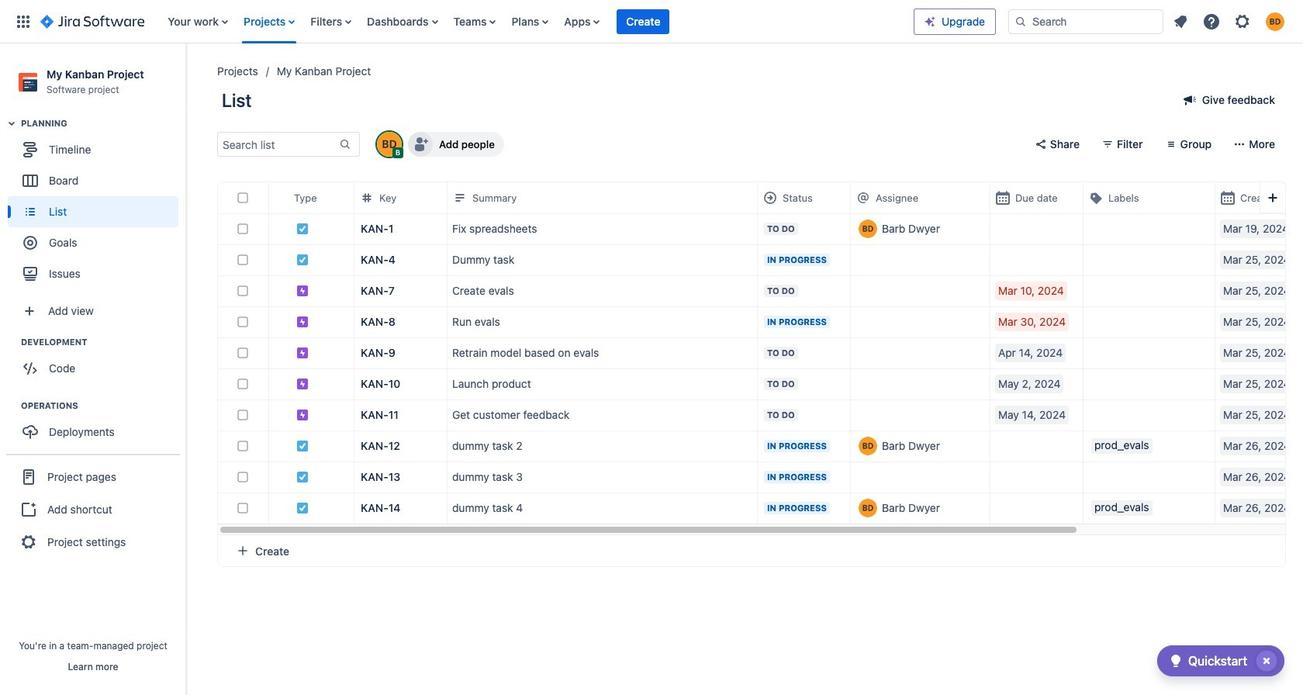 Task type: vqa. For each thing, say whether or not it's contained in the screenshot.
Notifications IMAGE at the right top
yes



Task type: describe. For each thing, give the bounding box(es) containing it.
add people image
[[411, 135, 430, 154]]

sidebar element
[[0, 43, 186, 695]]

1 epic image from the top
[[296, 347, 309, 359]]

0 horizontal spatial list
[[160, 0, 914, 43]]

appswitcher icon image
[[14, 12, 33, 31]]

1 horizontal spatial list
[[1167, 7, 1294, 35]]

2 epic image from the top
[[296, 378, 309, 390]]

notifications image
[[1171, 12, 1190, 31]]

settings image
[[1234, 12, 1252, 31]]

group for planning image
[[8, 117, 185, 294]]

planning image
[[2, 114, 21, 133]]

group for operations icon
[[8, 400, 185, 452]]

Search list text field
[[218, 134, 337, 155]]

1 epic image from the top
[[296, 285, 309, 297]]

1 task image from the top
[[296, 440, 309, 453]]

group for development image
[[8, 336, 185, 389]]

help image
[[1202, 12, 1221, 31]]

development image
[[2, 333, 21, 352]]

your profile and settings image
[[1266, 12, 1285, 31]]

sidebar navigation image
[[169, 62, 203, 93]]



Task type: locate. For each thing, give the bounding box(es) containing it.
1 heading from the top
[[21, 117, 185, 130]]

0 vertical spatial task image
[[296, 440, 309, 453]]

epic image
[[296, 285, 309, 297], [296, 316, 309, 328]]

task image
[[296, 223, 309, 235], [296, 254, 309, 266], [296, 502, 309, 515]]

0 vertical spatial heading
[[21, 117, 185, 130]]

heading for group associated with planning image
[[21, 117, 185, 130]]

2 vertical spatial task image
[[296, 502, 309, 515]]

table
[[218, 183, 1303, 536]]

1 vertical spatial heading
[[21, 336, 185, 348]]

3 task image from the top
[[296, 502, 309, 515]]

list
[[160, 0, 914, 43], [1167, 7, 1294, 35]]

0 vertical spatial epic image
[[296, 285, 309, 297]]

1 vertical spatial epic image
[[296, 378, 309, 390]]

operations image
[[2, 397, 21, 415]]

banner
[[0, 0, 1303, 43]]

dismiss quickstart image
[[1254, 649, 1279, 673]]

Search field
[[1009, 9, 1164, 34]]

2 task image from the top
[[296, 471, 309, 484]]

2 epic image from the top
[[296, 316, 309, 328]]

0 vertical spatial epic image
[[296, 347, 309, 359]]

1 vertical spatial task image
[[296, 254, 309, 266]]

goal image
[[23, 236, 37, 250]]

2 vertical spatial heading
[[21, 400, 185, 412]]

3 heading from the top
[[21, 400, 185, 412]]

2 task image from the top
[[296, 254, 309, 266]]

primary element
[[9, 0, 914, 43]]

None search field
[[1009, 9, 1164, 34]]

3 epic image from the top
[[296, 409, 309, 421]]

heading
[[21, 117, 185, 130], [21, 336, 185, 348], [21, 400, 185, 412]]

heading for group associated with development image
[[21, 336, 185, 348]]

1 task image from the top
[[296, 223, 309, 235]]

heading for group corresponding to operations icon
[[21, 400, 185, 412]]

search image
[[1015, 15, 1027, 28]]

epic image
[[296, 347, 309, 359], [296, 378, 309, 390], [296, 409, 309, 421]]

2 heading from the top
[[21, 336, 185, 348]]

list item
[[617, 0, 670, 43]]

group
[[8, 117, 185, 294], [8, 336, 185, 389], [8, 400, 185, 452], [6, 454, 180, 564]]

1 vertical spatial epic image
[[296, 316, 309, 328]]

1 vertical spatial task image
[[296, 471, 309, 484]]

jira software image
[[40, 12, 144, 31], [40, 12, 144, 31]]

task image
[[296, 440, 309, 453], [296, 471, 309, 484]]

2 vertical spatial epic image
[[296, 409, 309, 421]]

0 vertical spatial task image
[[296, 223, 309, 235]]



